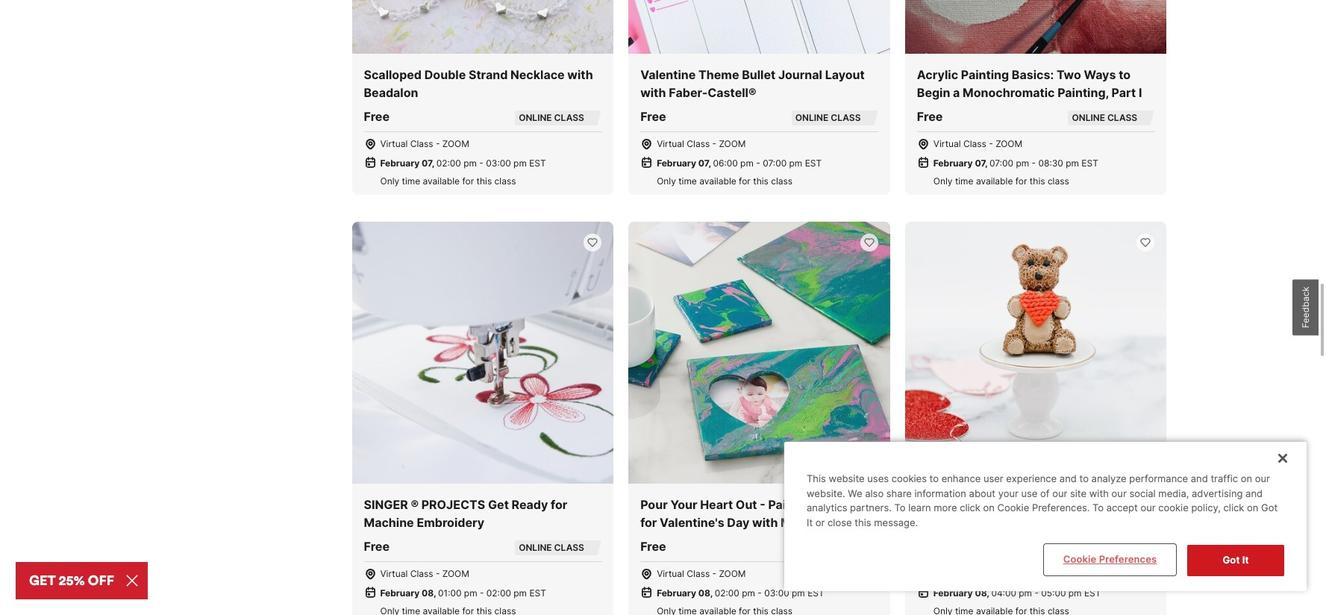 Task type: vqa. For each thing, say whether or not it's contained in the screenshot.
site
yes



Task type: describe. For each thing, give the bounding box(es) containing it.
learn
[[909, 502, 932, 514]]

about
[[970, 487, 996, 499]]

cookie preferences
[[1064, 554, 1158, 566]]

only time available for this class for double
[[380, 175, 516, 187]]

out
[[736, 497, 758, 512]]

traffic
[[1211, 473, 1239, 485]]

virtual for scalloped double strand necklace with beadalon
[[380, 138, 408, 149]]

zoom for bullet
[[719, 138, 746, 149]]

zoom for basics:
[[996, 138, 1023, 149]]

or
[[816, 517, 825, 529]]

ice
[[1023, 515, 1041, 530]]

class for your
[[687, 568, 710, 579]]

online for journal
[[796, 112, 829, 123]]

1 07:00 from the left
[[763, 158, 787, 169]]

topper
[[918, 515, 959, 530]]

this for bullet
[[754, 175, 769, 187]]

04:00
[[992, 587, 1017, 599]]

teddy
[[1038, 497, 1074, 512]]

for for strand
[[463, 175, 474, 187]]

est for singer ® projects get ready for machine embroidery
[[530, 587, 547, 599]]

website.
[[807, 487, 846, 499]]

03:00 for necklace
[[486, 158, 511, 169]]

- inside pour your heart out - painting pouring for valentine's day with meghan fahey
[[760, 497, 766, 512]]

february left 04:00
[[934, 587, 973, 599]]

valentine theme bullet journal layout with faber-castell® image
[[629, 0, 891, 54]]

zoom for heart
[[719, 568, 746, 579]]

february 07 , 07:00 pm - 08:30 pm est
[[934, 158, 1099, 169]]

heart image for singer ® projects get ready for machine embroidery
[[587, 237, 599, 249]]

online class for layout
[[796, 112, 861, 123]]

on down the about
[[984, 502, 995, 514]]

also
[[866, 487, 884, 499]]

online class for ways
[[1073, 112, 1138, 123]]

february for singer ® projects get ready for machine embroidery
[[380, 587, 420, 599]]

1 horizontal spatial to
[[1080, 473, 1089, 485]]

®
[[411, 497, 419, 512]]

february 07 , 06:00 pm - 07:00 pm est
[[657, 158, 822, 169]]

07 for double
[[422, 158, 432, 169]]

virtual class - zoom for your
[[657, 568, 746, 579]]

virtual class - zoom for theme
[[657, 138, 746, 149]]

february for valentine theme bullet journal layout with faber-castell®
[[657, 158, 697, 169]]

february 07 , 02:00 pm - 03:00 pm est
[[380, 158, 546, 169]]

social
[[1130, 487, 1156, 499]]

class for ®
[[410, 568, 433, 579]]

this
[[807, 473, 826, 485]]

this for strand
[[477, 175, 492, 187]]

06:00
[[713, 158, 738, 169]]

journal
[[779, 67, 823, 82]]

enhance
[[942, 473, 981, 485]]

preferences.
[[1033, 502, 1090, 514]]

on right traffic
[[1241, 473, 1253, 485]]

a
[[954, 85, 960, 100]]

time for valentine theme bullet journal layout with faber-castell®
[[679, 175, 697, 187]]

acrylic painting basics: two ways to begin a monochromatic painting, part i
[[918, 67, 1143, 100]]

est for valentine theme bullet journal layout with faber-castell®
[[805, 158, 822, 169]]

, for your
[[711, 587, 713, 599]]

online class for ready
[[519, 542, 584, 553]]

zoom for projects
[[443, 568, 470, 579]]

scalloped double strand necklace with beadalon image
[[352, 0, 614, 54]]

advertising
[[1192, 487, 1244, 499]]

only for acrylic painting basics: two ways to begin a monochromatic painting, part i
[[934, 175, 953, 187]]

strand
[[469, 67, 508, 82]]

virtual for valentine theme bullet journal layout with faber-castell®
[[657, 138, 685, 149]]

february 08 , 04:00 pm - 05:00 pm est
[[934, 587, 1102, 599]]

cake
[[1106, 497, 1136, 512]]

to inside acrylic painting basics: two ways to begin a monochromatic painting, part i
[[1119, 67, 1131, 82]]

virtual for acrylic painting basics: two ways to begin a monochromatic painting, part i
[[934, 138, 961, 149]]

theme
[[699, 67, 740, 82]]

part
[[1112, 85, 1137, 100]]

meghan
[[781, 515, 829, 530]]

site
[[1071, 487, 1087, 499]]

february for pour your heart out - painting pouring for valentine's day with meghan fahey
[[657, 587, 697, 599]]

available for theme
[[700, 175, 737, 187]]

class for singer ® projects get ready for machine embroidery
[[554, 542, 584, 553]]

for inside pour your heart out - painting pouring for valentine's day with meghan fahey
[[641, 515, 657, 530]]

ways
[[1085, 67, 1117, 82]]

with inside "this website uses cookies to enhance user experience and to analyze performance and traffic on our website. we also share information about your use of our site with our social media, advertising and analytics partners. to learn more click on cookie preferences. to accept our cookie policy, click on got it or close this message."
[[1090, 487, 1109, 499]]

cookie
[[1159, 502, 1189, 514]]

got it
[[1223, 554, 1250, 566]]

information
[[915, 487, 967, 499]]

two
[[1057, 67, 1082, 82]]

it inside button
[[1243, 554, 1250, 566]]

only for valentine theme bullet journal layout with faber-castell®
[[657, 175, 676, 187]]

acrylic painting basics: two ways to begin a monochromatic painting, part i image
[[906, 0, 1167, 54]]

user
[[984, 473, 1004, 485]]

with inside valentine theme bullet journal layout with faber-castell®
[[641, 85, 666, 100]]

only time available for this class for painting
[[934, 175, 1070, 187]]

day
[[728, 515, 750, 530]]

policy,
[[1192, 502, 1221, 514]]

only time available for this class for theme
[[657, 175, 793, 187]]

, for ®
[[434, 587, 436, 599]]

painting inside pour your heart out - painting pouring for valentine's day with meghan fahey
[[769, 497, 817, 512]]

est for pour your heart out - painting pouring for valentine's day with meghan fahey
[[808, 587, 825, 599]]

your
[[999, 487, 1019, 499]]

zoom for strand
[[443, 138, 470, 149]]

partners.
[[851, 502, 892, 514]]

i
[[1139, 85, 1143, 100]]

february 08 , 01:00 pm - 02:00 pm est
[[380, 587, 547, 599]]

this website uses cookies to enhance user experience and to analyze performance and traffic on our website. we also share information about your use of our site with our social media, advertising and analytics partners. to learn more click on cookie preferences. to accept our cookie policy, click on got it or close this message.
[[807, 473, 1278, 529]]

share
[[887, 487, 912, 499]]

castell®
[[708, 85, 757, 100]]

03:00 for out
[[765, 587, 790, 599]]

with inside the scalloped double strand necklace with beadalon
[[568, 67, 593, 82]]

singer ® projects get ready for machine embroidery image
[[352, 222, 614, 484]]

we
[[848, 487, 863, 499]]

painting,
[[1058, 85, 1109, 100]]

modeling
[[918, 497, 972, 512]]

satin
[[990, 515, 1020, 530]]

cookie inside "this website uses cookies to enhance user experience and to analyze performance and traffic on our website. we also share information about your use of our site with our social media, advertising and analytics partners. to learn more click on cookie preferences. to accept our cookie policy, click on got it or close this message."
[[998, 502, 1030, 514]]

scalloped double strand necklace with beadalon
[[364, 67, 593, 100]]

bullet
[[742, 67, 776, 82]]

got it button
[[1188, 545, 1285, 576]]

experience
[[1007, 473, 1057, 485]]

class for theme
[[687, 138, 710, 149]]

website
[[829, 473, 865, 485]]

got inside "this website uses cookies to enhance user experience and to analyze performance and traffic on our website. we also share information about your use of our site with our social media, advertising and analytics partners. to learn more click on cookie preferences. to accept our cookie policy, click on got it or close this message."
[[1262, 502, 1278, 514]]

scalloped
[[364, 67, 422, 82]]

05:00
[[1042, 587, 1067, 599]]

our down 'social'
[[1141, 502, 1156, 514]]

cookies
[[892, 473, 927, 485]]

class for valentine theme bullet journal layout with faber-castell®
[[831, 112, 861, 123]]



Task type: locate. For each thing, give the bounding box(es) containing it.
0 vertical spatial 03:00
[[486, 158, 511, 169]]

1 click from the left
[[960, 502, 981, 514]]

class up february 08 , 02:00 pm - 03:00 pm est
[[687, 568, 710, 579]]

0 horizontal spatial heart image
[[587, 237, 599, 249]]

online for two
[[1073, 112, 1106, 123]]

0 horizontal spatial 07:00
[[763, 158, 787, 169]]

online down necklace
[[519, 112, 552, 123]]

2 heart image from the left
[[864, 237, 876, 249]]

1 only time available for this class from the left
[[380, 175, 516, 187]]

only time available for this class down 06:00 at the right top of page
[[657, 175, 793, 187]]

begin
[[918, 85, 951, 100]]

and up site
[[1060, 473, 1077, 485]]

time for acrylic painting basics: two ways to begin a monochromatic painting, part i
[[956, 175, 974, 187]]

1 horizontal spatial to
[[1093, 502, 1104, 514]]

online class for with
[[519, 112, 584, 123]]

08 down the valentine's
[[699, 587, 711, 599]]

2 only time available for this class from the left
[[657, 175, 793, 187]]

free down machine
[[364, 539, 390, 554]]

2 class from the left
[[771, 175, 793, 187]]

use
[[1022, 487, 1038, 499]]

our up accept
[[1112, 487, 1127, 499]]

virtual class - zoom up february 07 , 02:00 pm - 03:00 pm est
[[380, 138, 470, 149]]

fahey
[[831, 515, 867, 530]]

virtual down the beadalon
[[380, 138, 408, 149]]

02:00 for pour
[[715, 587, 740, 599]]

virtual class - zoom for ®
[[380, 568, 470, 579]]

this down partners.
[[855, 517, 872, 529]]

2 07:00 from the left
[[990, 158, 1014, 169]]

0 horizontal spatial cookie
[[998, 502, 1030, 514]]

2 horizontal spatial available
[[977, 175, 1014, 187]]

for for bullet
[[739, 175, 751, 187]]

1 horizontal spatial class
[[771, 175, 793, 187]]

time down february 07 , 06:00 pm - 07:00 pm est
[[679, 175, 697, 187]]

1 to from the left
[[895, 502, 906, 514]]

for
[[463, 175, 474, 187], [739, 175, 751, 187], [1016, 175, 1028, 187], [551, 497, 568, 512], [641, 515, 657, 530]]

cookie down your
[[998, 502, 1030, 514]]

online for bear
[[1073, 542, 1106, 553]]

class for scalloped double strand necklace with beadalon
[[554, 112, 584, 123]]

class
[[554, 112, 584, 123], [831, 112, 861, 123], [1108, 112, 1138, 123], [554, 542, 584, 553], [1108, 542, 1138, 553]]

available for double
[[423, 175, 460, 187]]

machine
[[364, 515, 414, 530]]

2 horizontal spatial 02:00
[[715, 587, 740, 599]]

08 for embroidery
[[422, 587, 434, 599]]

cookie preferences button
[[1045, 545, 1176, 575]]

double
[[425, 67, 466, 82]]

1 vertical spatial 03:00
[[765, 587, 790, 599]]

0 horizontal spatial available
[[423, 175, 460, 187]]

1 08 from the left
[[422, 587, 434, 599]]

message.
[[875, 517, 919, 529]]

modeling chocolate teddy bear cake topper with satin ice
[[918, 497, 1136, 530]]

zoom up 01:00
[[443, 568, 470, 579]]

time down february 07 , 02:00 pm - 03:00 pm est
[[402, 175, 421, 187]]

1 horizontal spatial and
[[1191, 473, 1209, 485]]

zoom
[[443, 138, 470, 149], [719, 138, 746, 149], [996, 138, 1023, 149], [443, 568, 470, 579], [719, 568, 746, 579]]

valentine's
[[660, 515, 725, 530]]

for for basics:
[[1016, 175, 1028, 187]]

february for scalloped double strand necklace with beadalon
[[380, 158, 420, 169]]

1 horizontal spatial got
[[1262, 502, 1278, 514]]

2 horizontal spatial class
[[1048, 175, 1070, 187]]

08 left 04:00
[[975, 587, 987, 599]]

1 horizontal spatial time
[[679, 175, 697, 187]]

with
[[568, 67, 593, 82], [641, 85, 666, 100], [1090, 487, 1109, 499], [753, 515, 778, 530], [962, 515, 987, 530]]

est for acrylic painting basics: two ways to begin a monochromatic painting, part i
[[1082, 158, 1099, 169]]

1 horizontal spatial 08
[[699, 587, 711, 599]]

time for scalloped double strand necklace with beadalon
[[402, 175, 421, 187]]

1 horizontal spatial it
[[1243, 554, 1250, 566]]

to down share at the bottom
[[895, 502, 906, 514]]

, for double
[[432, 158, 435, 169]]

preferences
[[1100, 554, 1158, 566]]

1 available from the left
[[423, 175, 460, 187]]

3 07 from the left
[[975, 158, 986, 169]]

1 time from the left
[[402, 175, 421, 187]]

1 horizontal spatial 03:00
[[765, 587, 790, 599]]

class for acrylic painting basics: two ways to begin a monochromatic painting, part i
[[1108, 112, 1138, 123]]

this for basics:
[[1030, 175, 1046, 187]]

pouring
[[819, 497, 865, 512]]

to
[[895, 502, 906, 514], [1093, 502, 1104, 514]]

0 horizontal spatial painting
[[769, 497, 817, 512]]

performance
[[1130, 473, 1189, 485]]

online up cookie preferences at the right bottom of the page
[[1073, 542, 1106, 553]]

get
[[488, 497, 509, 512]]

class up february 07 , 02:00 pm - 03:00 pm est
[[410, 138, 433, 149]]

to
[[1119, 67, 1131, 82], [930, 473, 939, 485], [1080, 473, 1089, 485]]

0 horizontal spatial 07
[[422, 158, 432, 169]]

only
[[380, 175, 400, 187], [657, 175, 676, 187], [934, 175, 953, 187]]

february for acrylic painting basics: two ways to begin a monochromatic painting, part i
[[934, 158, 973, 169]]

1 only from the left
[[380, 175, 400, 187]]

1 heart image from the left
[[587, 237, 599, 249]]

1 horizontal spatial 07:00
[[990, 158, 1014, 169]]

this
[[477, 175, 492, 187], [754, 175, 769, 187], [1030, 175, 1046, 187], [855, 517, 872, 529]]

2 to from the left
[[1093, 502, 1104, 514]]

0 horizontal spatial and
[[1060, 473, 1077, 485]]

online for necklace
[[519, 112, 552, 123]]

01:00
[[438, 587, 462, 599]]

02:00 for scalloped
[[437, 158, 461, 169]]

got up got it button
[[1262, 502, 1278, 514]]

03:00
[[486, 158, 511, 169], [765, 587, 790, 599]]

got
[[1262, 502, 1278, 514], [1223, 554, 1241, 566]]

with down the about
[[962, 515, 987, 530]]

2 horizontal spatial time
[[956, 175, 974, 187]]

with inside modeling chocolate teddy bear cake topper with satin ice
[[962, 515, 987, 530]]

2 horizontal spatial only
[[934, 175, 953, 187]]

online class
[[519, 112, 584, 123], [796, 112, 861, 123], [1073, 112, 1138, 123], [519, 542, 584, 553], [1073, 542, 1138, 553]]

uses
[[868, 473, 889, 485]]

class down february 07 , 06:00 pm - 07:00 pm est
[[771, 175, 793, 187]]

free down the beadalon
[[364, 109, 390, 124]]

0 vertical spatial painting
[[962, 67, 1010, 82]]

chocolate
[[975, 497, 1035, 512]]

with down analyze
[[1090, 487, 1109, 499]]

for down february 07 , 02:00 pm - 03:00 pm est
[[463, 175, 474, 187]]

pour your heart out - painting pouring for valentine's day with meghan fahey
[[641, 497, 867, 530]]

0 vertical spatial got
[[1262, 502, 1278, 514]]

class
[[410, 138, 433, 149], [687, 138, 710, 149], [964, 138, 987, 149], [410, 568, 433, 579], [687, 568, 710, 579]]

zoom up february 07 , 02:00 pm - 03:00 pm est
[[443, 138, 470, 149]]

free down pour
[[641, 539, 666, 554]]

02:00
[[437, 158, 461, 169], [487, 587, 511, 599], [715, 587, 740, 599]]

class
[[495, 175, 516, 187], [771, 175, 793, 187], [1048, 175, 1070, 187]]

virtual class - zoom up february 08 , 02:00 pm - 03:00 pm est
[[657, 568, 746, 579]]

1 vertical spatial painting
[[769, 497, 817, 512]]

0 horizontal spatial got
[[1223, 554, 1241, 566]]

0 horizontal spatial click
[[960, 502, 981, 514]]

0 vertical spatial cookie
[[998, 502, 1030, 514]]

modeling chocolate teddy bear cake topper with satin ice image
[[906, 222, 1167, 484]]

it left or
[[807, 517, 813, 529]]

2 horizontal spatial to
[[1119, 67, 1131, 82]]

0 horizontal spatial 02:00
[[437, 158, 461, 169]]

accept
[[1107, 502, 1138, 514]]

3 available from the left
[[977, 175, 1014, 187]]

0 horizontal spatial to
[[930, 473, 939, 485]]

time down february 07 , 07:00 pm - 08:30 pm est
[[956, 175, 974, 187]]

online class for cake
[[1073, 542, 1138, 553]]

heart image
[[587, 237, 599, 249], [864, 237, 876, 249]]

time
[[402, 175, 421, 187], [679, 175, 697, 187], [956, 175, 974, 187]]

virtual
[[380, 138, 408, 149], [657, 138, 685, 149], [934, 138, 961, 149], [380, 568, 408, 579], [657, 568, 685, 579]]

our up preferences.
[[1053, 487, 1068, 499]]

this down 08:30
[[1030, 175, 1046, 187]]

it inside "this website uses cookies to enhance user experience and to analyze performance and traffic on our website. we also share information about your use of our site with our social media, advertising and analytics partners. to learn more click on cookie preferences. to accept our cookie policy, click on got it or close this message."
[[807, 517, 813, 529]]

singer
[[364, 497, 408, 512]]

2 08 from the left
[[699, 587, 711, 599]]

3 time from the left
[[956, 175, 974, 187]]

free for valentine theme bullet journal layout with faber-castell®
[[641, 109, 666, 124]]

click down advertising
[[1224, 502, 1245, 514]]

07 for theme
[[699, 158, 709, 169]]

february
[[380, 158, 420, 169], [657, 158, 697, 169], [934, 158, 973, 169], [380, 587, 420, 599], [657, 587, 697, 599], [934, 587, 973, 599]]

virtual class - zoom for double
[[380, 138, 470, 149]]

painting up monochromatic
[[962, 67, 1010, 82]]

more
[[934, 502, 958, 514]]

with right necklace
[[568, 67, 593, 82]]

3 only time available for this class from the left
[[934, 175, 1070, 187]]

february left 01:00
[[380, 587, 420, 599]]

bear
[[1077, 497, 1104, 512]]

virtual class - zoom up 06:00 at the right top of page
[[657, 138, 746, 149]]

class up february 08 , 01:00 pm - 02:00 pm est
[[410, 568, 433, 579]]

2 horizontal spatial and
[[1246, 487, 1263, 499]]

only time available for this class
[[380, 175, 516, 187], [657, 175, 793, 187], [934, 175, 1070, 187]]

2 horizontal spatial 07
[[975, 158, 986, 169]]

only for scalloped double strand necklace with beadalon
[[380, 175, 400, 187]]

and
[[1060, 473, 1077, 485], [1191, 473, 1209, 485], [1246, 487, 1263, 499]]

2 horizontal spatial only time available for this class
[[934, 175, 1070, 187]]

heart
[[701, 497, 733, 512]]

and up advertising
[[1191, 473, 1209, 485]]

virtual down the valentine's
[[657, 568, 685, 579]]

painting inside acrylic painting basics: two ways to begin a monochromatic painting, part i
[[962, 67, 1010, 82]]

class up february 07 , 06:00 pm - 07:00 pm est
[[687, 138, 710, 149]]

available for painting
[[977, 175, 1014, 187]]

your
[[671, 497, 698, 512]]

1 horizontal spatial 07
[[699, 158, 709, 169]]

1 vertical spatial got
[[1223, 554, 1241, 566]]

available down 06:00 at the right top of page
[[700, 175, 737, 187]]

07:00 right 06:00 at the right top of page
[[763, 158, 787, 169]]

0 horizontal spatial only time available for this class
[[380, 175, 516, 187]]

class down february 07 , 02:00 pm - 03:00 pm est
[[495, 175, 516, 187]]

free down begin
[[918, 109, 943, 124]]

february 08 , 02:00 pm - 03:00 pm est
[[657, 587, 825, 599]]

0 horizontal spatial 08
[[422, 587, 434, 599]]

only time available for this class down february 07 , 07:00 pm - 08:30 pm est
[[934, 175, 1070, 187]]

class down 08:30
[[1048, 175, 1070, 187]]

painting
[[962, 67, 1010, 82], [769, 497, 817, 512]]

online class down 'layout'
[[796, 112, 861, 123]]

available down february 07 , 07:00 pm - 08:30 pm est
[[977, 175, 1014, 187]]

07:00 left 08:30
[[990, 158, 1014, 169]]

0 horizontal spatial 03:00
[[486, 158, 511, 169]]

1 horizontal spatial painting
[[962, 67, 1010, 82]]

0 horizontal spatial only
[[380, 175, 400, 187]]

only time available for this class down february 07 , 02:00 pm - 03:00 pm est
[[380, 175, 516, 187]]

1 horizontal spatial cookie
[[1064, 554, 1097, 566]]

february left 06:00 at the right top of page
[[657, 158, 697, 169]]

2 only from the left
[[657, 175, 676, 187]]

08 for for
[[699, 587, 711, 599]]

for down february 07 , 07:00 pm - 08:30 pm est
[[1016, 175, 1028, 187]]

virtual down machine
[[380, 568, 408, 579]]

class for journal
[[771, 175, 793, 187]]

virtual class - zoom up february 07 , 07:00 pm - 08:30 pm est
[[934, 138, 1023, 149]]

with inside pour your heart out - painting pouring for valentine's day with meghan fahey
[[753, 515, 778, 530]]

2 click from the left
[[1224, 502, 1245, 514]]

available down february 07 , 02:00 pm - 03:00 pm est
[[423, 175, 460, 187]]

est for scalloped double strand necklace with beadalon
[[530, 158, 546, 169]]

analytics
[[807, 502, 848, 514]]

online class down ready
[[519, 542, 584, 553]]

pm
[[464, 158, 477, 169], [514, 158, 527, 169], [741, 158, 754, 169], [790, 158, 803, 169], [1017, 158, 1030, 169], [1066, 158, 1080, 169], [464, 587, 478, 599], [514, 587, 527, 599], [742, 587, 756, 599], [792, 587, 805, 599], [1019, 587, 1033, 599], [1069, 587, 1082, 599]]

february down the valentine's
[[657, 587, 697, 599]]

analyze
[[1092, 473, 1127, 485]]

for right ready
[[551, 497, 568, 512]]

online class up cookie preferences at the right bottom of the page
[[1073, 542, 1138, 553]]

this inside "this website uses cookies to enhance user experience and to analyze performance and traffic on our website. we also share information about your use of our site with our social media, advertising and analytics partners. to learn more click on cookie preferences. to accept our cookie policy, click on got it or close this message."
[[855, 517, 872, 529]]

zoom up february 07 , 06:00 pm - 07:00 pm est
[[719, 138, 746, 149]]

1 horizontal spatial click
[[1224, 502, 1245, 514]]

3 class from the left
[[1048, 175, 1070, 187]]

to up part
[[1119, 67, 1131, 82]]

with down valentine
[[641, 85, 666, 100]]

1 horizontal spatial available
[[700, 175, 737, 187]]

february down a
[[934, 158, 973, 169]]

pour
[[641, 497, 668, 512]]

this down february 07 , 06:00 pm - 07:00 pm est
[[754, 175, 769, 187]]

february down the beadalon
[[380, 158, 420, 169]]

for down pour
[[641, 515, 657, 530]]

cookie up 05:00
[[1064, 554, 1097, 566]]

08:30
[[1039, 158, 1064, 169]]

1 horizontal spatial only
[[657, 175, 676, 187]]

cookie inside button
[[1064, 554, 1097, 566]]

0 horizontal spatial time
[[402, 175, 421, 187]]

virtual class - zoom for painting
[[934, 138, 1023, 149]]

1 horizontal spatial heart image
[[864, 237, 876, 249]]

virtual down a
[[934, 138, 961, 149]]

online for get
[[519, 542, 552, 553]]

, for painting
[[986, 158, 988, 169]]

class for painting
[[964, 138, 987, 149]]

close
[[828, 517, 852, 529]]

1 class from the left
[[495, 175, 516, 187]]

this down february 07 , 02:00 pm - 03:00 pm est
[[477, 175, 492, 187]]

embroidery
[[417, 515, 485, 530]]

virtual for singer ® projects get ready for machine embroidery
[[380, 568, 408, 579]]

online down journal
[[796, 112, 829, 123]]

online down painting,
[[1073, 112, 1106, 123]]

with down out
[[753, 515, 778, 530]]

beadalon
[[364, 85, 419, 100]]

free for singer ® projects get ready for machine embroidery
[[364, 539, 390, 554]]

08
[[422, 587, 434, 599], [699, 587, 711, 599], [975, 587, 987, 599]]

3 08 from the left
[[975, 587, 987, 599]]

1 07 from the left
[[422, 158, 432, 169]]

1 horizontal spatial 02:00
[[487, 587, 511, 599]]

click down the about
[[960, 502, 981, 514]]

free down valentine
[[641, 109, 666, 124]]

ready
[[512, 497, 548, 512]]

of
[[1041, 487, 1050, 499]]

free for scalloped double strand necklace with beadalon
[[364, 109, 390, 124]]

zoom up february 07 , 07:00 pm - 08:30 pm est
[[996, 138, 1023, 149]]

08 left 01:00
[[422, 587, 434, 599]]

it
[[807, 517, 813, 529], [1243, 554, 1250, 566]]

valentine theme bullet journal layout with faber-castell®
[[641, 67, 865, 100]]

singer ® projects get ready for machine embroidery
[[364, 497, 568, 530]]

online down ready
[[519, 542, 552, 553]]

3 only from the left
[[934, 175, 953, 187]]

1 vertical spatial cookie
[[1064, 554, 1097, 566]]

zoom up february 08 , 02:00 pm - 03:00 pm est
[[719, 568, 746, 579]]

got inside button
[[1223, 554, 1241, 566]]

, for theme
[[709, 158, 711, 169]]

click
[[960, 502, 981, 514], [1224, 502, 1245, 514]]

1 vertical spatial it
[[1243, 554, 1250, 566]]

2 07 from the left
[[699, 158, 709, 169]]

0 vertical spatial it
[[807, 517, 813, 529]]

projects
[[422, 497, 486, 512]]

our right traffic
[[1256, 473, 1271, 485]]

and right advertising
[[1246, 487, 1263, 499]]

07 for painting
[[975, 158, 986, 169]]

layout
[[826, 67, 865, 82]]

acrylic
[[918, 67, 959, 82]]

class for two
[[1048, 175, 1070, 187]]

1 horizontal spatial only time available for this class
[[657, 175, 793, 187]]

class for double
[[410, 138, 433, 149]]

virtual down faber-
[[657, 138, 685, 149]]

faber-
[[669, 85, 708, 100]]

0 horizontal spatial it
[[807, 517, 813, 529]]

to left cake
[[1093, 502, 1104, 514]]

virtual for pour your heart out - painting pouring for valentine's day with meghan fahey
[[657, 568, 685, 579]]

for down february 07 , 06:00 pm - 07:00 pm est
[[739, 175, 751, 187]]

online class down part
[[1073, 112, 1138, 123]]

virtual class - zoom up 01:00
[[380, 568, 470, 579]]

to up site
[[1080, 473, 1089, 485]]

est
[[530, 158, 546, 169], [805, 158, 822, 169], [1082, 158, 1099, 169], [530, 587, 547, 599], [808, 587, 825, 599], [1085, 587, 1102, 599]]

pour your heart out - painting pouring for valentine's day with meghan fahey image
[[629, 222, 891, 484]]

heart image for pour your heart out - painting pouring for valentine's day with meghan fahey
[[864, 237, 876, 249]]

2 available from the left
[[700, 175, 737, 187]]

got down advertising
[[1223, 554, 1241, 566]]

media,
[[1159, 487, 1190, 499]]

it down advertising
[[1243, 554, 1250, 566]]

class for necklace
[[495, 175, 516, 187]]

0 horizontal spatial class
[[495, 175, 516, 187]]

class up february 07 , 07:00 pm - 08:30 pm est
[[964, 138, 987, 149]]

painting up meghan
[[769, 497, 817, 512]]

heart image
[[1140, 237, 1152, 249]]

online class down necklace
[[519, 112, 584, 123]]

on right policy,
[[1248, 502, 1259, 514]]

2 time from the left
[[679, 175, 697, 187]]

0 horizontal spatial to
[[895, 502, 906, 514]]

valentine
[[641, 67, 696, 82]]

for inside singer ® projects get ready for machine embroidery
[[551, 497, 568, 512]]

free for acrylic painting basics: two ways to begin a monochromatic painting, part i
[[918, 109, 943, 124]]

07:00
[[763, 158, 787, 169], [990, 158, 1014, 169]]

monochromatic
[[963, 85, 1055, 100]]

2 horizontal spatial 08
[[975, 587, 987, 599]]

to up information
[[930, 473, 939, 485]]

necklace
[[511, 67, 565, 82]]

class for modeling chocolate teddy bear cake topper with satin ice
[[1108, 542, 1138, 553]]



